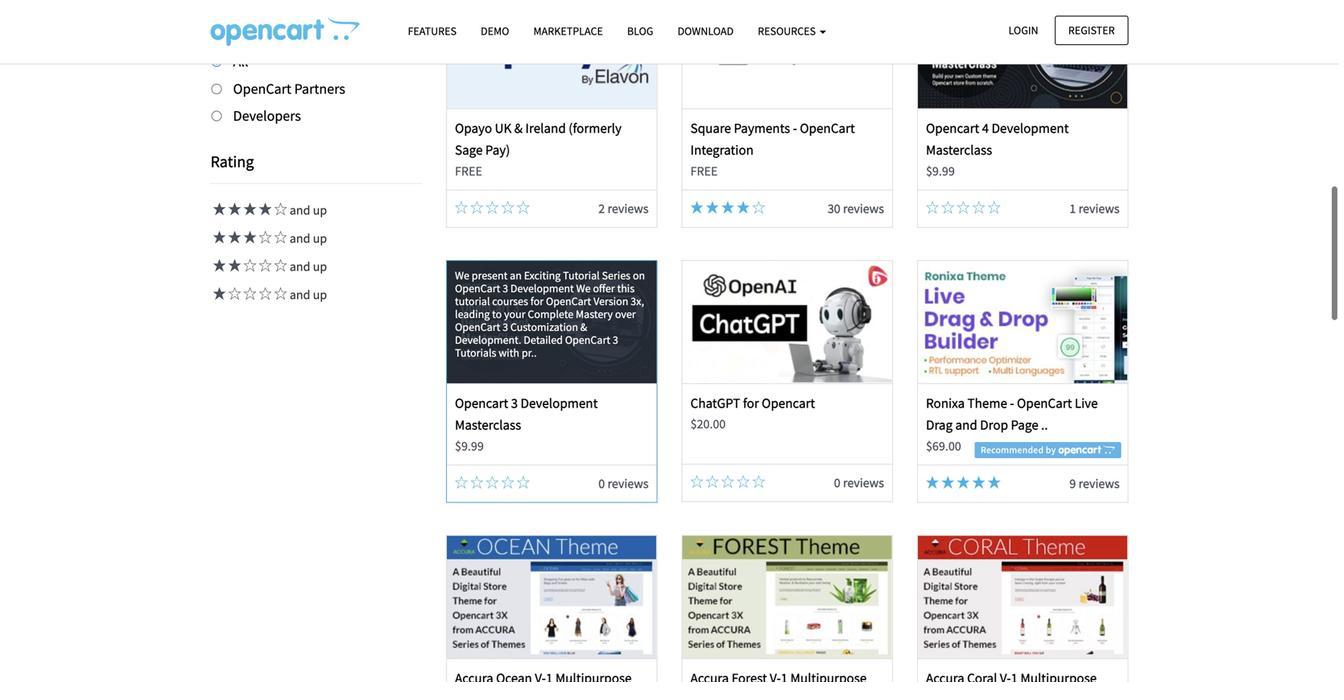 Task type: describe. For each thing, give the bounding box(es) containing it.
free inside opayo uk & ireland (formerly sage pay) free
[[455, 163, 482, 179]]

..
[[1042, 417, 1048, 434]]

login link
[[995, 16, 1052, 45]]

register
[[1069, 23, 1115, 37]]

reviews for opencart 3 development masterclass
[[608, 476, 649, 492]]

and inside ronixa theme - opencart live drag and drop page .. $69.00
[[956, 417, 978, 434]]

4 and up link from the top
[[211, 287, 327, 303]]

0 for opencart 3 development masterclass
[[599, 476, 605, 492]]

developed by
[[211, 5, 302, 25]]

integration
[[691, 141, 754, 158]]

leading
[[455, 307, 490, 321]]

reviews for opayo uk & ireland (formerly sage pay)
[[608, 201, 649, 217]]

version
[[594, 294, 629, 309]]

opayo
[[455, 120, 492, 136]]

tutorial
[[455, 294, 490, 309]]

$69.00
[[926, 438, 962, 454]]

by
[[286, 5, 302, 25]]

developed
[[211, 5, 283, 25]]

and up for second the and up link from the bottom of the page
[[287, 258, 327, 275]]

square
[[691, 120, 731, 136]]

sage
[[455, 141, 483, 158]]

download
[[678, 24, 734, 38]]

opencart 4 development masterclass link
[[926, 120, 1069, 158]]

and up for 2nd the and up link from the top of the page
[[287, 230, 327, 246]]

register link
[[1055, 16, 1129, 45]]

accura coral v-1 multipurpose theme image
[[918, 536, 1128, 659]]

login
[[1009, 23, 1039, 37]]

features
[[408, 24, 457, 38]]

free inside square payments - opencart integration free
[[691, 163, 718, 179]]

3 up from the top
[[313, 258, 327, 275]]

reviews for ronixa theme - opencart live drag and drop page ..
[[1079, 476, 1120, 492]]

detailed
[[524, 333, 563, 347]]

reviews for chatgpt for opencart
[[843, 475, 884, 491]]

developers
[[233, 107, 301, 125]]

opencart inside ronixa theme - opencart live drag and drop page .. $69.00
[[1017, 395, 1072, 412]]

page
[[1011, 417, 1039, 434]]

$20.00
[[691, 416, 726, 432]]

1
[[1070, 201, 1076, 217]]

resources
[[758, 24, 818, 38]]

demo
[[481, 24, 509, 38]]

ronixa theme - opencart live drag and drop page .. image
[[918, 261, 1128, 383]]

square payments - opencart integration free
[[691, 120, 855, 179]]

live
[[1075, 395, 1098, 412]]

1 and up link from the top
[[211, 202, 327, 218]]

2
[[599, 201, 605, 217]]

for inside 'chatgpt for opencart $20.00'
[[743, 395, 759, 412]]

$9.99 for opencart 3 development masterclass
[[455, 438, 484, 454]]

chatgpt for opencart $20.00
[[691, 395, 815, 432]]

1 reviews
[[1070, 201, 1120, 217]]

to
[[492, 307, 502, 321]]

ronixa theme - opencart live drag and drop page .. link
[[926, 395, 1098, 434]]

3 and up link from the top
[[211, 258, 327, 275]]

marketplace link
[[522, 17, 615, 45]]

ronixa
[[926, 395, 965, 412]]

drop
[[980, 417, 1009, 434]]

your
[[504, 307, 526, 321]]

development inside we present an exciting tutorial series on opencart 3 development we offer this tutorial courses for opencart version 3x, leading to your complete mastery over opencart 3 customization & development. detailed opencart 3 tutorials with pr..
[[511, 281, 574, 296]]

features link
[[396, 17, 469, 45]]

ronixa theme - opencart live drag and drop page .. $69.00
[[926, 395, 1098, 454]]

opencart 4 development masterclass $9.99
[[926, 120, 1069, 179]]

opencart partners
[[233, 80, 345, 98]]

development for 3
[[521, 395, 598, 412]]

1 up from the top
[[313, 202, 327, 218]]

an
[[510, 268, 522, 283]]

2 reviews
[[599, 201, 649, 217]]

opencart 4 development masterclass image
[[918, 0, 1128, 108]]

3 inside opencart 3 development masterclass $9.99
[[511, 395, 518, 412]]

this
[[617, 281, 635, 296]]

mastery
[[576, 307, 613, 321]]

customization
[[511, 320, 578, 334]]

opencart 3 development masterclass link
[[455, 395, 598, 434]]

courses
[[492, 294, 528, 309]]

square payments - opencart integration link
[[691, 120, 855, 158]]

series
[[602, 268, 631, 283]]

rating
[[211, 151, 254, 171]]

0 reviews for chatgpt for opencart
[[834, 475, 884, 491]]

(formerly
[[569, 120, 622, 136]]

present
[[472, 268, 508, 283]]

chatgpt for opencart link
[[691, 395, 815, 412]]

3x,
[[631, 294, 644, 309]]

accura ocean v-1 multipurpose theme image
[[447, 536, 657, 659]]

payments
[[734, 120, 790, 136]]



Task type: vqa. For each thing, say whether or not it's contained in the screenshot.
3.0.3.2,
no



Task type: locate. For each thing, give the bounding box(es) containing it.
all
[[233, 52, 248, 70]]

0 horizontal spatial -
[[793, 120, 797, 136]]

$9.99 down opencart 4 development masterclass link
[[926, 163, 955, 179]]

0 horizontal spatial free
[[455, 163, 482, 179]]

development down pr..
[[521, 395, 598, 412]]

reviews for opencart 4 development masterclass
[[1079, 201, 1120, 217]]

0 horizontal spatial &
[[515, 120, 523, 136]]

9
[[1070, 476, 1076, 492]]

opencart inside 'chatgpt for opencart $20.00'
[[762, 395, 815, 412]]

star light image
[[691, 201, 704, 214], [722, 201, 735, 214], [737, 201, 750, 214], [226, 231, 241, 244], [926, 476, 939, 489], [973, 476, 986, 489]]

1 vertical spatial $9.99
[[455, 438, 484, 454]]

ireland
[[526, 120, 566, 136]]

- inside square payments - opencart integration free
[[793, 120, 797, 136]]

for
[[531, 294, 544, 309], [743, 395, 759, 412]]

opencart for opencart 4 development masterclass
[[926, 120, 980, 136]]

development inside opencart 4 development masterclass $9.99
[[992, 120, 1069, 136]]

1 horizontal spatial masterclass
[[926, 141, 993, 158]]

accura forest v-1 multipurpose theme image
[[683, 536, 892, 659]]

2 and up link from the top
[[211, 230, 327, 246]]

0 horizontal spatial masterclass
[[455, 417, 521, 434]]

4 up from the top
[[313, 287, 327, 303]]

1 horizontal spatial &
[[581, 320, 587, 334]]

chatgpt
[[691, 395, 741, 412]]

0
[[834, 475, 841, 491], [599, 476, 605, 492]]

1 and up from the top
[[287, 202, 327, 218]]

opencart
[[926, 120, 980, 136], [455, 395, 508, 412], [762, 395, 815, 412]]

- right payments
[[793, 120, 797, 136]]

30 reviews
[[828, 201, 884, 217]]

1 horizontal spatial 0
[[834, 475, 841, 491]]

3 and up from the top
[[287, 258, 327, 275]]

1 horizontal spatial for
[[743, 395, 759, 412]]

reviews
[[608, 201, 649, 217], [843, 201, 884, 217], [1079, 201, 1120, 217], [843, 475, 884, 491], [608, 476, 649, 492], [1079, 476, 1120, 492]]

2 horizontal spatial opencart
[[926, 120, 980, 136]]

masterclass for 3
[[455, 417, 521, 434]]

masterclass for 4
[[926, 141, 993, 158]]

&
[[515, 120, 523, 136], [581, 320, 587, 334]]

and up for 1st the and up link from the bottom of the page
[[287, 287, 327, 303]]

star light image
[[706, 201, 719, 214], [211, 203, 226, 215], [226, 203, 241, 215], [241, 203, 257, 215], [257, 203, 272, 215], [211, 231, 226, 244], [241, 231, 257, 244], [211, 259, 226, 272], [226, 259, 241, 272], [211, 287, 226, 300], [942, 476, 955, 489], [957, 476, 970, 489], [988, 476, 1001, 489]]

1 horizontal spatial free
[[691, 163, 718, 179]]

development inside opencart 3 development masterclass $9.99
[[521, 395, 598, 412]]

chatgpt for opencart image
[[683, 261, 892, 383]]

0 for chatgpt for opencart
[[834, 475, 841, 491]]

0 horizontal spatial $9.99
[[455, 438, 484, 454]]

complete
[[528, 307, 574, 321]]

marketplace
[[534, 24, 603, 38]]

we left the offer
[[576, 281, 591, 296]]

& right uk
[[515, 120, 523, 136]]

square payments - opencart integration image
[[683, 0, 892, 108]]

for right your
[[531, 294, 544, 309]]

opencart 3 development masterclass $9.99
[[455, 395, 598, 454]]

masterclass inside opencart 4 development masterclass $9.99
[[926, 141, 993, 158]]

1 vertical spatial development
[[511, 281, 574, 296]]

1 horizontal spatial $9.99
[[926, 163, 955, 179]]

2 free from the left
[[691, 163, 718, 179]]

drag
[[926, 417, 953, 434]]

2 vertical spatial development
[[521, 395, 598, 412]]

opencart extensions image
[[211, 17, 360, 46]]

offer
[[593, 281, 615, 296]]

exciting
[[524, 268, 561, 283]]

free
[[455, 163, 482, 179], [691, 163, 718, 179]]

we left present
[[455, 268, 470, 283]]

0 horizontal spatial 0 reviews
[[599, 476, 649, 492]]

opencart
[[233, 80, 292, 98], [800, 120, 855, 136], [455, 281, 500, 296], [546, 294, 591, 309], [455, 320, 500, 334], [565, 333, 611, 347], [1017, 395, 1072, 412]]

3 down "over"
[[613, 333, 618, 347]]

1 vertical spatial &
[[581, 320, 587, 334]]

- right theme at bottom right
[[1010, 395, 1015, 412]]

and
[[290, 202, 310, 218], [290, 230, 310, 246], [290, 258, 310, 275], [290, 287, 310, 303], [956, 417, 978, 434]]

2 up from the top
[[313, 230, 327, 246]]

we present an exciting tutorial series on opencart 3 development we offer this tutorial courses for opencart version 3x, leading to your complete mastery over opencart 3 customization & development. detailed opencart 3 tutorials with pr.. link
[[447, 261, 657, 383]]

resources link
[[746, 17, 838, 45]]

30
[[828, 201, 841, 217]]

3 right to
[[503, 320, 508, 334]]

2 and up from the top
[[287, 230, 327, 246]]

$9.99 inside opencart 4 development masterclass $9.99
[[926, 163, 955, 179]]

0 vertical spatial development
[[992, 120, 1069, 136]]

masterclass down "4"
[[926, 141, 993, 158]]

4 and up from the top
[[287, 287, 327, 303]]

opayo uk & ireland (formerly sage pay) free
[[455, 120, 622, 179]]

$9.99 down opencart 3 development masterclass link
[[455, 438, 484, 454]]

up
[[313, 202, 327, 218], [313, 230, 327, 246], [313, 258, 327, 275], [313, 287, 327, 303]]

0 reviews for opencart 3 development masterclass
[[599, 476, 649, 492]]

1 horizontal spatial -
[[1010, 395, 1015, 412]]

1 vertical spatial -
[[1010, 395, 1015, 412]]

we
[[455, 268, 470, 283], [576, 281, 591, 296]]

3
[[503, 281, 508, 296], [503, 320, 508, 334], [613, 333, 618, 347], [511, 395, 518, 412]]

& inside opayo uk & ireland (formerly sage pay) free
[[515, 120, 523, 136]]

1 horizontal spatial 0 reviews
[[834, 475, 884, 491]]

development for 4
[[992, 120, 1069, 136]]

None radio
[[211, 84, 222, 94]]

for inside we present an exciting tutorial series on opencart 3 development we offer this tutorial courses for opencart version 3x, leading to your complete mastery over opencart 3 customization & development. detailed opencart 3 tutorials with pr..
[[531, 294, 544, 309]]

0 vertical spatial masterclass
[[926, 141, 993, 158]]

pr..
[[522, 346, 537, 360]]

free down integration
[[691, 163, 718, 179]]

3 left an
[[503, 281, 508, 296]]

and up for 1st the and up link from the top
[[287, 202, 327, 218]]

star light o image
[[517, 201, 530, 214], [753, 201, 765, 214], [272, 203, 287, 215], [241, 259, 257, 272], [272, 259, 287, 272], [257, 287, 272, 300], [691, 475, 704, 488], [455, 476, 468, 489], [471, 476, 483, 489], [486, 476, 499, 489], [517, 476, 530, 489]]

& inside we present an exciting tutorial series on opencart 3 development we offer this tutorial courses for opencart version 3x, leading to your complete mastery over opencart 3 customization & development. detailed opencart 3 tutorials with pr..
[[581, 320, 587, 334]]

$9.99
[[926, 163, 955, 179], [455, 438, 484, 454]]

0 horizontal spatial for
[[531, 294, 544, 309]]

$9.99 inside opencart 3 development masterclass $9.99
[[455, 438, 484, 454]]

& right complete
[[581, 320, 587, 334]]

demo link
[[469, 17, 522, 45]]

on
[[633, 268, 645, 283]]

0 horizontal spatial opencart
[[455, 395, 508, 412]]

0 vertical spatial -
[[793, 120, 797, 136]]

9 reviews
[[1070, 476, 1120, 492]]

opayo uk & ireland (formerly sage pay) image
[[447, 0, 657, 108]]

star light o image
[[455, 201, 468, 214], [471, 201, 483, 214], [486, 201, 499, 214], [502, 201, 514, 214], [926, 201, 939, 214], [942, 201, 955, 214], [957, 201, 970, 214], [973, 201, 986, 214], [988, 201, 1001, 214], [257, 231, 272, 244], [272, 231, 287, 244], [257, 259, 272, 272], [226, 287, 241, 300], [241, 287, 257, 300], [272, 287, 287, 300], [706, 475, 719, 488], [722, 475, 735, 488], [737, 475, 750, 488], [753, 475, 765, 488], [502, 476, 514, 489]]

partners
[[294, 80, 345, 98]]

4
[[982, 120, 989, 136]]

masterclass inside opencart 3 development masterclass $9.99
[[455, 417, 521, 434]]

- for payments
[[793, 120, 797, 136]]

1 horizontal spatial opencart
[[762, 395, 815, 412]]

development up complete
[[511, 281, 574, 296]]

over
[[615, 307, 636, 321]]

development
[[992, 120, 1069, 136], [511, 281, 574, 296], [521, 395, 598, 412]]

tutorials
[[455, 346, 497, 360]]

opencart inside opencart 3 development masterclass $9.99
[[455, 395, 508, 412]]

and up
[[287, 202, 327, 218], [287, 230, 327, 246], [287, 258, 327, 275], [287, 287, 327, 303]]

we present an exciting tutorial series on opencart 3 development we offer this tutorial courses for opencart version 3x, leading to your complete mastery over opencart 3 customization & development. detailed opencart 3 tutorials with pr..
[[455, 268, 645, 360]]

-
[[793, 120, 797, 136], [1010, 395, 1015, 412]]

1 free from the left
[[455, 163, 482, 179]]

0 vertical spatial &
[[515, 120, 523, 136]]

opayo uk & ireland (formerly sage pay) link
[[455, 120, 622, 158]]

development right "4"
[[992, 120, 1069, 136]]

free down the sage
[[455, 163, 482, 179]]

0 vertical spatial $9.99
[[926, 163, 955, 179]]

blog link
[[615, 17, 666, 45]]

opencart down 'tutorials' on the left
[[455, 395, 508, 412]]

download link
[[666, 17, 746, 45]]

1 vertical spatial masterclass
[[455, 417, 521, 434]]

theme
[[968, 395, 1008, 412]]

opencart left "4"
[[926, 120, 980, 136]]

1 vertical spatial for
[[743, 395, 759, 412]]

uk
[[495, 120, 512, 136]]

opencart inside opencart 4 development masterclass $9.99
[[926, 120, 980, 136]]

None radio
[[211, 56, 222, 67], [211, 111, 222, 121], [211, 56, 222, 67], [211, 111, 222, 121]]

- for theme
[[1010, 395, 1015, 412]]

tutorial
[[563, 268, 600, 283]]

blog
[[627, 24, 654, 38]]

3 down "with" at the bottom left
[[511, 395, 518, 412]]

masterclass down 'tutorials' on the left
[[455, 417, 521, 434]]

opencart right chatgpt
[[762, 395, 815, 412]]

development.
[[455, 333, 522, 347]]

reviews for square payments - opencart integration
[[843, 201, 884, 217]]

0 horizontal spatial we
[[455, 268, 470, 283]]

$9.99 for opencart 4 development masterclass
[[926, 163, 955, 179]]

for right chatgpt
[[743, 395, 759, 412]]

1 horizontal spatial we
[[576, 281, 591, 296]]

with
[[499, 346, 520, 360]]

- inside ronixa theme - opencart live drag and drop page .. $69.00
[[1010, 395, 1015, 412]]

opencart 3 development masterclass image
[[447, 261, 657, 383]]

opencart for opencart 3 development masterclass
[[455, 395, 508, 412]]

0 vertical spatial for
[[531, 294, 544, 309]]

masterclass
[[926, 141, 993, 158], [455, 417, 521, 434]]

opencart inside square payments - opencart integration free
[[800, 120, 855, 136]]

pay)
[[486, 141, 510, 158]]

0 horizontal spatial 0
[[599, 476, 605, 492]]



